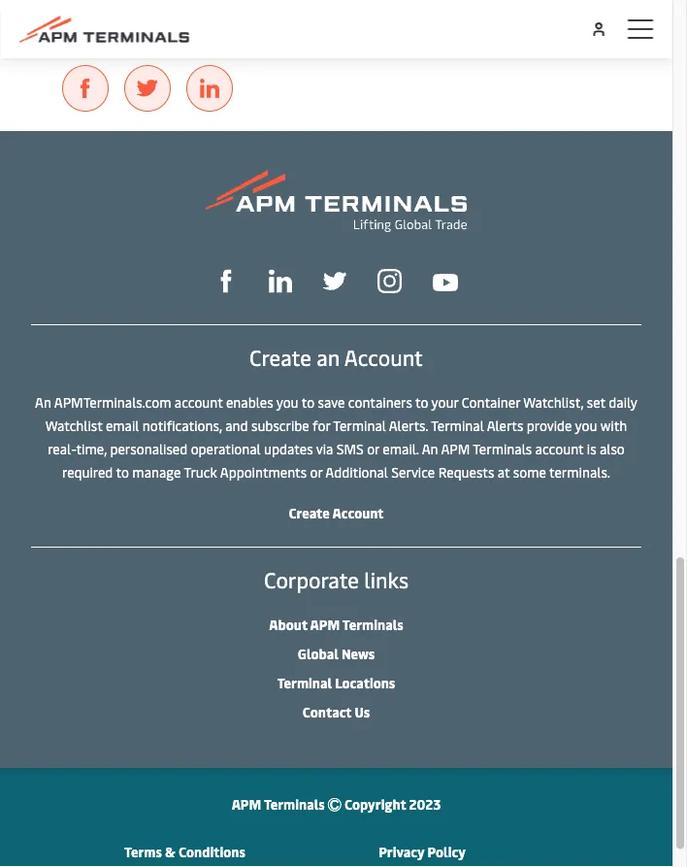 Task type: describe. For each thing, give the bounding box(es) containing it.
subscribe
[[252, 416, 310, 435]]

additional
[[326, 463, 389, 481]]

with
[[601, 416, 628, 435]]

create account link
[[289, 504, 384, 522]]

via:
[[98, 34, 117, 47]]

0 vertical spatial account
[[175, 393, 223, 411]]

some
[[514, 463, 547, 481]]

terms & conditions
[[124, 843, 246, 861]]

contact
[[303, 703, 352, 721]]

0 vertical spatial an
[[35, 393, 51, 411]]

and
[[226, 416, 248, 435]]

apmterminals.com
[[54, 393, 171, 411]]

create for create an account
[[250, 343, 312, 371]]

alerts.
[[389, 416, 429, 435]]

terminals.
[[550, 463, 611, 481]]

contact us link
[[303, 703, 370, 721]]

corporate
[[264, 565, 359, 594]]

fill 44 link
[[324, 267, 347, 293]]

requests
[[439, 463, 495, 481]]

0 vertical spatial account
[[345, 343, 424, 371]]

set
[[588, 393, 606, 411]]

privacy
[[379, 843, 425, 861]]

alerts
[[487, 416, 524, 435]]

about
[[269, 615, 308, 634]]

sms
[[337, 439, 364, 458]]

1 horizontal spatial an
[[422, 439, 439, 458]]

apm inside an apmterminals.com account enables you to save containers to your container watchlist, set daily watchlist email notifications, and subscribe for terminal alerts. terminal alerts provide you with real-time, personalised operational updates via sms or email. an apm terminals account is also required to manage truck appointments or additional service requests at some terminals.
[[441, 439, 470, 458]]

apm terminals ⓒ copyright 2023
[[232, 795, 441, 814]]

share via:
[[66, 34, 117, 47]]

corporate links
[[264, 565, 409, 594]]

via
[[316, 439, 334, 458]]

personalised
[[110, 439, 188, 458]]

0 horizontal spatial terminals
[[264, 795, 325, 814]]

create an account
[[250, 343, 424, 371]]

contact us
[[303, 703, 370, 721]]

manage
[[132, 463, 181, 481]]

appointments
[[220, 463, 307, 481]]

linkedin__x28_alt_x29__3_ link
[[269, 267, 292, 293]]

1 vertical spatial apm
[[311, 615, 340, 634]]

instagram image
[[378, 269, 402, 293]]

save
[[318, 393, 345, 411]]

1 vertical spatial terminals
[[343, 615, 404, 634]]

0 vertical spatial you
[[277, 393, 299, 411]]

operational
[[191, 439, 261, 458]]

shape link
[[215, 267, 238, 293]]

conditions
[[179, 843, 246, 861]]

1 horizontal spatial to
[[302, 393, 315, 411]]

instagram link
[[378, 267, 402, 293]]

apmt footer logo image
[[206, 170, 467, 232]]

truck
[[184, 463, 217, 481]]

create account
[[289, 504, 384, 522]]

links
[[365, 565, 409, 594]]

an apmterminals.com account enables you to save containers to your container watchlist, set daily watchlist email notifications, and subscribe for terminal alerts. terminal alerts provide you with real-time, personalised operational updates via sms or email. an apm terminals account is also required to manage truck appointments or additional service requests at some terminals.
[[35, 393, 638, 481]]



Task type: locate. For each thing, give the bounding box(es) containing it.
you
[[277, 393, 299, 411], [576, 416, 598, 435]]

container
[[462, 393, 521, 411]]

copyright
[[345, 795, 407, 814]]

terminals up at at the right
[[473, 439, 533, 458]]

0 horizontal spatial account
[[175, 393, 223, 411]]

terminal locations
[[278, 674, 396, 692]]

1 horizontal spatial you
[[576, 416, 598, 435]]

0 horizontal spatial terminal
[[278, 674, 332, 692]]

account
[[175, 393, 223, 411], [536, 439, 584, 458]]

required
[[62, 463, 113, 481]]

apm up global
[[311, 615, 340, 634]]

your
[[432, 393, 459, 411]]

also
[[600, 439, 625, 458]]

real-
[[48, 439, 76, 458]]

2 horizontal spatial terminals
[[473, 439, 533, 458]]

time,
[[76, 439, 107, 458]]

terms & conditions link
[[124, 843, 246, 861]]

terminal up sms
[[334, 416, 387, 435]]

1 vertical spatial account
[[536, 439, 584, 458]]

to
[[302, 393, 315, 411], [416, 393, 429, 411], [116, 463, 129, 481]]

provide
[[527, 416, 573, 435]]

to left manage
[[116, 463, 129, 481]]

facebook image
[[215, 270, 238, 293]]

you up is
[[576, 416, 598, 435]]

1 vertical spatial an
[[422, 439, 439, 458]]

1 horizontal spatial apm
[[311, 615, 340, 634]]

2 horizontal spatial to
[[416, 393, 429, 411]]

to left your
[[416, 393, 429, 411]]

1 vertical spatial account
[[333, 504, 384, 522]]

service
[[392, 463, 435, 481]]

for
[[313, 416, 331, 435]]

at
[[498, 463, 510, 481]]

terminal locations link
[[278, 674, 396, 692]]

terminal down your
[[432, 416, 485, 435]]

account down provide at the right
[[536, 439, 584, 458]]

0 vertical spatial or
[[367, 439, 380, 458]]

or
[[367, 439, 380, 458], [310, 463, 323, 481]]

create down appointments
[[289, 504, 330, 522]]

daily
[[609, 393, 638, 411]]

email
[[106, 416, 139, 435]]

apm up the conditions
[[232, 795, 262, 814]]

account down additional
[[333, 504, 384, 522]]

create for create account
[[289, 504, 330, 522]]

is
[[588, 439, 597, 458]]

privacy policy link
[[379, 843, 466, 861]]

2023
[[410, 795, 441, 814]]

create
[[250, 343, 312, 371], [289, 504, 330, 522]]

an
[[317, 343, 340, 371]]

policy
[[428, 843, 466, 861]]

1 horizontal spatial account
[[536, 439, 584, 458]]

an up service in the right bottom of the page
[[422, 439, 439, 458]]

global news
[[298, 645, 375, 663]]

1 horizontal spatial terminals
[[343, 615, 404, 634]]

terminals
[[473, 439, 533, 458], [343, 615, 404, 634], [264, 795, 325, 814]]

ⓒ
[[328, 795, 342, 814]]

0 horizontal spatial apm
[[232, 795, 262, 814]]

to left save
[[302, 393, 315, 411]]

0 horizontal spatial to
[[116, 463, 129, 481]]

1 vertical spatial or
[[310, 463, 323, 481]]

you tube link
[[433, 269, 459, 292]]

1 horizontal spatial or
[[367, 439, 380, 458]]

updates
[[264, 439, 313, 458]]

1 vertical spatial create
[[289, 504, 330, 522]]

2 horizontal spatial terminal
[[432, 416, 485, 435]]

about apm terminals link
[[269, 615, 404, 634]]

2 vertical spatial apm
[[232, 795, 262, 814]]

watchlist
[[45, 416, 102, 435]]

create left an
[[250, 343, 312, 371]]

share
[[66, 34, 97, 47]]

0 vertical spatial terminals
[[473, 439, 533, 458]]

us
[[355, 703, 370, 721]]

containers
[[349, 393, 413, 411]]

apm
[[441, 439, 470, 458], [311, 615, 340, 634], [232, 795, 262, 814]]

linkedin image
[[269, 270, 292, 293]]

you up subscribe
[[277, 393, 299, 411]]

or down via
[[310, 463, 323, 481]]

2 horizontal spatial apm
[[441, 439, 470, 458]]

privacy policy
[[379, 843, 466, 861]]

terminals left ⓒ
[[264, 795, 325, 814]]

0 horizontal spatial you
[[277, 393, 299, 411]]

terms
[[124, 843, 162, 861]]

or right sms
[[367, 439, 380, 458]]

global news link
[[298, 645, 375, 663]]

0 horizontal spatial or
[[310, 463, 323, 481]]

terminal
[[334, 416, 387, 435], [432, 416, 485, 435], [278, 674, 332, 692]]

about apm terminals
[[269, 615, 404, 634]]

terminals inside an apmterminals.com account enables you to save containers to your container watchlist, set daily watchlist email notifications, and subscribe for terminal alerts. terminal alerts provide you with real-time, personalised operational updates via sms or email. an apm terminals account is also required to manage truck appointments or additional service requests at some terminals.
[[473, 439, 533, 458]]

watchlist,
[[524, 393, 584, 411]]

notifications,
[[143, 416, 222, 435]]

twitter image
[[324, 270, 347, 293]]

0 vertical spatial create
[[250, 343, 312, 371]]

1 vertical spatial you
[[576, 416, 598, 435]]

enables
[[226, 393, 274, 411]]

locations
[[335, 674, 396, 692]]

0 vertical spatial apm
[[441, 439, 470, 458]]

account
[[345, 343, 424, 371], [333, 504, 384, 522]]

account up notifications,
[[175, 393, 223, 411]]

news
[[342, 645, 375, 663]]

global
[[298, 645, 339, 663]]

apm up requests at the right bottom of page
[[441, 439, 470, 458]]

email.
[[383, 439, 419, 458]]

an
[[35, 393, 51, 411], [422, 439, 439, 458]]

0 horizontal spatial an
[[35, 393, 51, 411]]

1 horizontal spatial terminal
[[334, 416, 387, 435]]

2 vertical spatial terminals
[[264, 795, 325, 814]]

&
[[165, 843, 176, 861]]

terminals up news
[[343, 615, 404, 634]]

account up containers
[[345, 343, 424, 371]]

an up the watchlist
[[35, 393, 51, 411]]

terminal down global
[[278, 674, 332, 692]]

youtube image
[[433, 274, 459, 291]]



Task type: vqa. For each thing, say whether or not it's contained in the screenshot.
the instagram icon
yes



